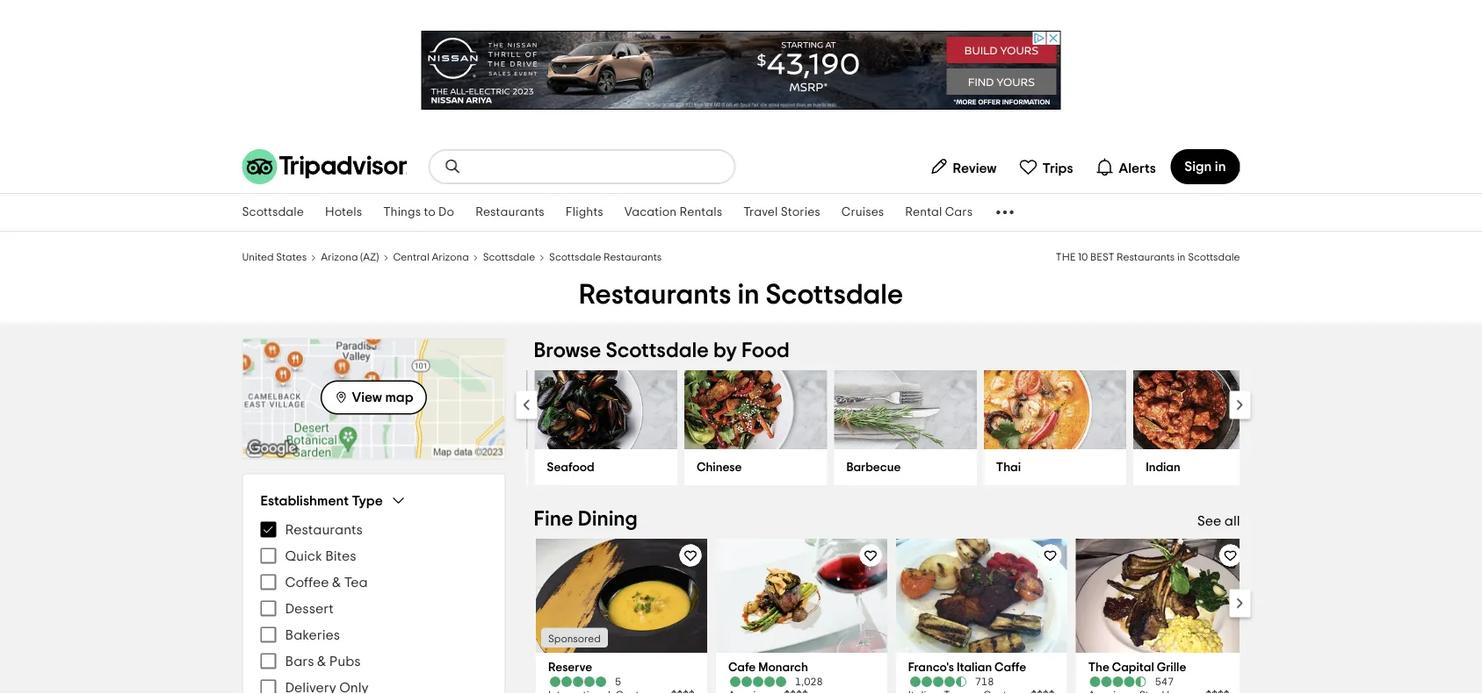 Task type: vqa. For each thing, say whether or not it's contained in the screenshot.
photos
no



Task type: locate. For each thing, give the bounding box(es) containing it.
menu containing restaurants
[[260, 517, 487, 622]]

restaurants right best
[[1117, 253, 1175, 263]]

by
[[713, 340, 737, 362]]

fine dining
[[534, 509, 638, 530]]

trips
[[1042, 161, 1073, 175]]

monarch
[[758, 662, 808, 674]]

group
[[260, 492, 487, 695]]

1 horizontal spatial arizona
[[432, 253, 469, 263]]

arizona right central
[[432, 253, 469, 263]]

chinese link
[[685, 449, 828, 486]]

5 link
[[548, 676, 694, 688]]

0 vertical spatial &
[[332, 576, 341, 590]]

establishment
[[260, 494, 349, 508]]

1 horizontal spatial in
[[1177, 253, 1186, 263]]

travel
[[743, 206, 778, 219]]

franco's
[[908, 662, 954, 674]]

the 10  best restaurants in scottsdale
[[1056, 253, 1240, 263]]

browse
[[534, 340, 601, 362]]

indian link
[[1134, 449, 1277, 486]]

547
[[1155, 677, 1174, 687]]

pubs
[[329, 655, 361, 669]]

things to do link
[[373, 194, 465, 231]]

steakhouse
[[398, 462, 463, 474]]

in
[[1215, 160, 1226, 174], [1177, 253, 1186, 263], [737, 282, 760, 310]]

menu
[[260, 517, 487, 622], [260, 622, 487, 695]]

franco's italian caffe link
[[908, 660, 1054, 676]]

cruises
[[842, 206, 884, 219]]

2 horizontal spatial in
[[1215, 160, 1226, 174]]

view map button
[[321, 381, 427, 415]]

rental cars
[[905, 206, 973, 219]]

in right sign
[[1215, 160, 1226, 174]]

alerts
[[1119, 161, 1156, 175]]

4.5 of 5 bubbles. 547 reviews element
[[1088, 676, 1234, 688]]

dessert
[[285, 602, 334, 616]]

all
[[1225, 514, 1240, 528]]

bakeries
[[285, 629, 340, 643]]

0 horizontal spatial scottsdale link
[[232, 194, 315, 231]]

see
[[1197, 514, 1221, 528]]

barbecue link
[[835, 449, 977, 486]]

& for tea
[[332, 576, 341, 590]]

review
[[953, 161, 997, 175]]

restaurants up "quick bites"
[[285, 523, 363, 537]]

bites
[[325, 550, 356, 564]]

seafood
[[547, 462, 595, 474]]

&
[[332, 576, 341, 590], [317, 655, 326, 669]]

sign
[[1185, 160, 1212, 174]]

italian
[[956, 662, 992, 674]]

restaurants down vacation
[[604, 253, 662, 263]]

view
[[352, 391, 382, 405]]

fine
[[534, 509, 573, 530]]

establishment type
[[260, 494, 383, 508]]

states
[[276, 253, 307, 263]]

arizona
[[321, 253, 358, 263], [432, 253, 469, 263]]

vacation rentals link
[[614, 194, 733, 231]]

1 vertical spatial scottsdale link
[[483, 250, 535, 264]]

group containing establishment type
[[260, 492, 487, 695]]

arizona (az) link
[[321, 250, 379, 264]]

0 horizontal spatial arizona
[[321, 253, 358, 263]]

the
[[1056, 253, 1076, 263]]

2 menu from the top
[[260, 622, 487, 695]]

trips link
[[1011, 149, 1081, 184]]

hotels link
[[315, 194, 373, 231]]

1 menu from the top
[[260, 517, 487, 622]]

thai link
[[984, 449, 1127, 486]]

the capital grille
[[1088, 662, 1186, 674]]

vacation rentals
[[624, 206, 722, 219]]

& left the tea
[[332, 576, 341, 590]]

in right best
[[1177, 253, 1186, 263]]

1 horizontal spatial &
[[332, 576, 341, 590]]

travel stories link
[[733, 194, 831, 231]]

1 vertical spatial in
[[1177, 253, 1186, 263]]

scottsdale link down restaurants link
[[483, 250, 535, 264]]

central arizona
[[393, 253, 469, 263]]

5.0 of 5 bubbles. 5 reviews element
[[548, 676, 694, 688]]

scottsdale
[[242, 206, 304, 219], [483, 253, 535, 263], [549, 253, 601, 263], [1188, 253, 1240, 263], [766, 282, 903, 310], [606, 340, 709, 362]]

& for pubs
[[317, 655, 326, 669]]

the
[[1088, 662, 1109, 674]]

bars
[[285, 655, 314, 669]]

718
[[975, 677, 994, 687]]

sponsored
[[548, 634, 600, 644]]

2 vertical spatial in
[[737, 282, 760, 310]]

0 vertical spatial in
[[1215, 160, 1226, 174]]

stories
[[781, 206, 820, 219]]

in up food
[[737, 282, 760, 310]]

restaurants inside menu
[[285, 523, 363, 537]]

things to do
[[383, 206, 454, 219]]

scottsdale link up united states link
[[232, 194, 315, 231]]

0 horizontal spatial &
[[317, 655, 326, 669]]

None search field
[[430, 151, 734, 183]]

10
[[1078, 253, 1088, 263]]

in for restaurants in scottsdale
[[737, 282, 760, 310]]

1 vertical spatial &
[[317, 655, 326, 669]]

tea
[[344, 576, 368, 590]]

& right bars
[[317, 655, 326, 669]]

in inside sign in link
[[1215, 160, 1226, 174]]

1,028
[[795, 677, 823, 687]]

arizona left (az)
[[321, 253, 358, 263]]

in for sign in
[[1215, 160, 1226, 174]]

0 horizontal spatial in
[[737, 282, 760, 310]]



Task type: describe. For each thing, give the bounding box(es) containing it.
cafe monarch
[[728, 662, 808, 674]]

1 horizontal spatial scottsdale link
[[483, 250, 535, 264]]

0 vertical spatial scottsdale link
[[232, 194, 315, 231]]

franco's italian caffe
[[908, 662, 1026, 674]]

caffe
[[994, 662, 1026, 674]]

cafe
[[728, 662, 755, 674]]

restaurants up browse scottsdale by food
[[579, 282, 731, 310]]

steakhouse link
[[385, 449, 528, 486]]

to
[[424, 206, 436, 219]]

central
[[393, 253, 429, 263]]

sign in
[[1185, 160, 1226, 174]]

restaurants in scottsdale
[[579, 282, 903, 310]]

flights
[[566, 206, 603, 219]]

browse scottsdale by food
[[534, 340, 790, 362]]

sign in link
[[1171, 149, 1240, 184]]

rental
[[905, 206, 942, 219]]

see all link
[[1197, 514, 1240, 528]]

view map
[[352, 391, 413, 405]]

rentals
[[680, 206, 722, 219]]

thai
[[997, 462, 1021, 474]]

arizona (az)
[[321, 253, 379, 263]]

do
[[439, 206, 454, 219]]

1 arizona from the left
[[321, 253, 358, 263]]

see all
[[1197, 514, 1240, 528]]

food
[[742, 340, 790, 362]]

seafood link
[[535, 449, 678, 486]]

cafe monarch link
[[728, 660, 874, 676]]

best
[[1090, 253, 1114, 263]]

restaurants link
[[465, 194, 555, 231]]

search image
[[444, 158, 462, 176]]

quick bites
[[285, 550, 356, 564]]

travel stories
[[743, 206, 820, 219]]

advertisement region
[[421, 31, 1061, 110]]

reserve link
[[548, 660, 694, 676]]

dining
[[578, 509, 638, 530]]

2 arizona from the left
[[432, 253, 469, 263]]

sponsored link
[[535, 539, 707, 653]]

547 link
[[1088, 676, 1234, 688]]

4.5 of 5 bubbles. 718 reviews element
[[908, 676, 1054, 688]]

indian
[[1146, 462, 1181, 474]]

hotels
[[325, 206, 362, 219]]

718 link
[[908, 676, 1054, 688]]

tripadvisor image
[[242, 149, 407, 184]]

chinese
[[697, 462, 742, 474]]

united states link
[[242, 250, 307, 264]]

united
[[242, 253, 274, 263]]

cars
[[945, 206, 973, 219]]

type
[[352, 494, 383, 508]]

united states
[[242, 253, 307, 263]]

5
[[615, 677, 621, 687]]

(az)
[[360, 253, 379, 263]]

rental cars link
[[895, 194, 983, 231]]

central arizona link
[[393, 250, 469, 264]]

barbecue
[[847, 462, 901, 474]]

bars & pubs
[[285, 655, 361, 669]]

1,028 link
[[728, 676, 874, 688]]

grille
[[1156, 662, 1186, 674]]

cruises link
[[831, 194, 895, 231]]

reserve
[[548, 662, 592, 674]]

quick
[[285, 550, 322, 564]]

restaurants right do at the left top of page
[[475, 206, 545, 219]]

capital
[[1112, 662, 1154, 674]]

the capital grille link
[[1088, 660, 1234, 676]]

flights link
[[555, 194, 614, 231]]

map
[[385, 391, 413, 405]]

5.0 of 5 bubbles. 1,028 reviews element
[[728, 676, 874, 688]]

menu containing bakeries
[[260, 622, 487, 695]]

review link
[[922, 149, 1004, 184]]

alerts link
[[1088, 149, 1163, 184]]

coffee
[[285, 576, 329, 590]]

vacation
[[624, 206, 677, 219]]

things
[[383, 206, 421, 219]]



